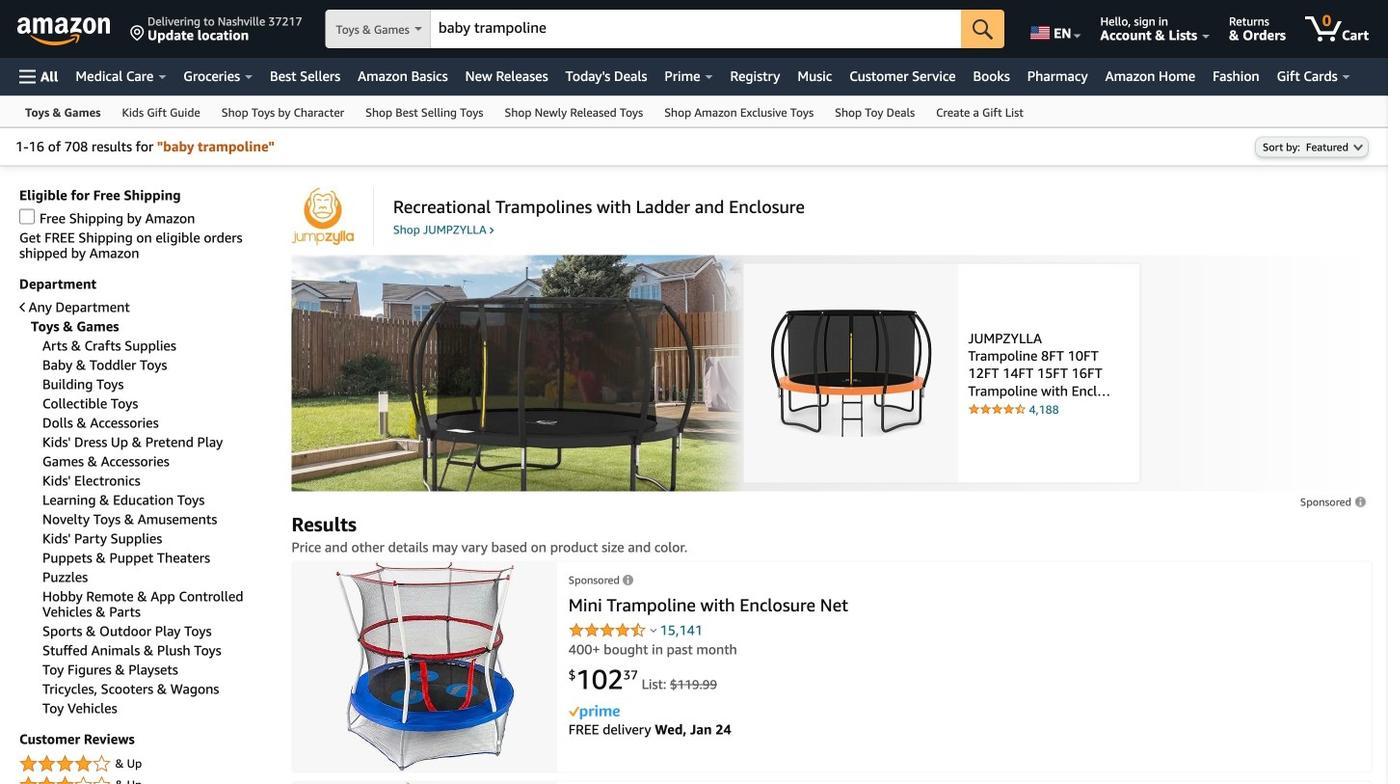 Task type: locate. For each thing, give the bounding box(es) containing it.
None search field
[[325, 10, 1005, 50]]

dropdown image
[[1354, 143, 1364, 151]]

amazon prime image
[[569, 705, 620, 720]]

amazon image
[[17, 17, 111, 46]]

None submit
[[962, 10, 1005, 48]]

none submit inside navigation navigation
[[962, 10, 1005, 48]]

3 stars & up element
[[19, 774, 272, 784]]

none search field inside navigation navigation
[[325, 10, 1005, 50]]



Task type: describe. For each thing, give the bounding box(es) containing it.
popover image
[[650, 628, 657, 633]]

sponsored ad - trampoline for kids, telawah adjustable toddler trampoline, indoor/outdoor mini baby trampoline with enclos... image
[[329, 782, 521, 784]]

navigation navigation
[[0, 0, 1389, 127]]

checkbox image
[[19, 209, 35, 224]]

4 stars & up element
[[19, 753, 272, 776]]

sponsored ad - skywalker trampolines mini trampoline with enclosure net image
[[335, 562, 514, 772]]

Search Amazon text field
[[431, 11, 962, 47]]

free delivery wed, jan 24 element
[[569, 721, 732, 737]]



Task type: vqa. For each thing, say whether or not it's contained in the screenshot.
search field
yes



